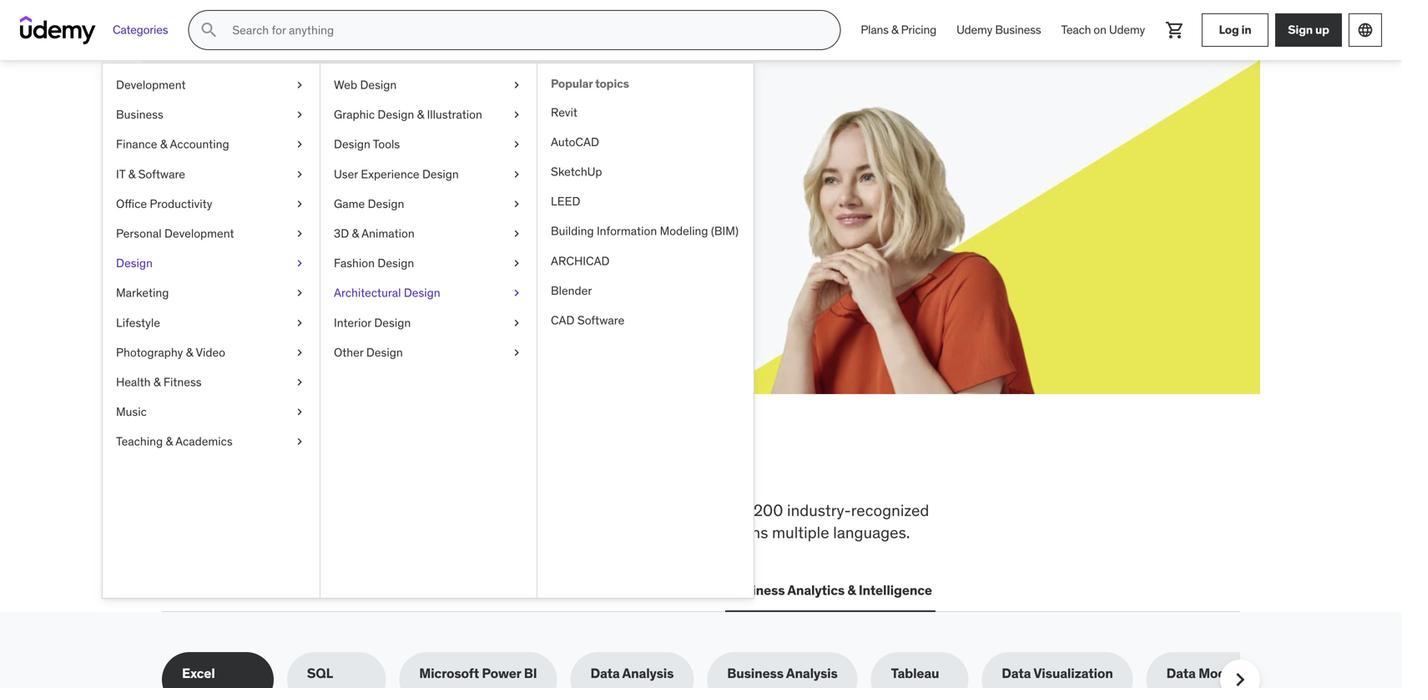 Task type: vqa. For each thing, say whether or not it's contained in the screenshot.
xsmall icon inside Music link
yes



Task type: locate. For each thing, give the bounding box(es) containing it.
& right the analytics
[[848, 582, 856, 599]]

business inside 'topic filters' element
[[728, 665, 784, 682]]

teaching & academics
[[116, 434, 233, 449]]

software inside architectural design element
[[578, 313, 625, 328]]

xsmall image for music
[[293, 404, 306, 420]]

certifications
[[314, 582, 399, 599]]

0 horizontal spatial udemy
[[957, 22, 993, 37]]

web for web design
[[334, 77, 357, 92]]

1 vertical spatial software
[[578, 313, 625, 328]]

1 horizontal spatial it
[[300, 582, 311, 599]]

in up including
[[526, 445, 558, 488]]

your
[[346, 133, 406, 167], [270, 174, 296, 191]]

it inside it certifications button
[[300, 582, 311, 599]]

xsmall image inside 'photography & video' link
[[293, 344, 306, 361]]

0 horizontal spatial software
[[138, 166, 185, 181]]

accounting
[[170, 137, 229, 152]]

user
[[334, 166, 358, 181]]

through
[[266, 193, 313, 210]]

0 horizontal spatial for
[[302, 133, 341, 167]]

0 vertical spatial your
[[346, 133, 406, 167]]

design tools
[[334, 137, 400, 152]]

game design link
[[321, 189, 537, 219]]

tableau
[[892, 665, 940, 682]]

office productivity
[[116, 196, 212, 211]]

data inside button
[[508, 582, 537, 599]]

sketchup link
[[538, 157, 754, 187]]

design down graphic
[[334, 137, 371, 152]]

one
[[564, 445, 624, 488]]

udemy business link
[[947, 10, 1052, 50]]

xsmall image inside fashion design link
[[510, 255, 524, 272]]

design down design tools link
[[422, 166, 459, 181]]

shopping cart with 0 items image
[[1166, 20, 1186, 40]]

design
[[360, 77, 397, 92], [378, 107, 414, 122], [334, 137, 371, 152], [422, 166, 459, 181], [368, 196, 404, 211], [116, 256, 153, 271], [378, 256, 414, 271], [404, 285, 441, 300], [374, 315, 411, 330], [367, 345, 403, 360]]

xsmall image left the revit
[[510, 107, 524, 123]]

0 vertical spatial web
[[334, 77, 357, 92]]

data for data analysis
[[591, 665, 620, 682]]

data left next icon
[[1167, 665, 1196, 682]]

& inside 'link'
[[154, 374, 161, 389]]

log in link
[[1202, 13, 1269, 47]]

design down the architectural design
[[374, 315, 411, 330]]

architectural design
[[334, 285, 441, 300]]

& up the office
[[128, 166, 135, 181]]

xsmall image left web design
[[293, 77, 306, 93]]

leadership button
[[415, 570, 491, 611]]

udemy
[[957, 22, 993, 37], [1110, 22, 1146, 37]]

design down fashion design link
[[404, 285, 441, 300]]

graphic design & illustration link
[[321, 100, 537, 130]]

productivity
[[150, 196, 212, 211]]

1 horizontal spatial for
[[697, 500, 716, 520]]

data left visualization
[[1002, 665, 1032, 682]]

design for graphic
[[378, 107, 414, 122]]

other design link
[[321, 338, 537, 367]]

xsmall image inside 3d & animation link
[[510, 225, 524, 242]]

& right teaching
[[166, 434, 173, 449]]

web for web development
[[165, 582, 194, 599]]

xsmall image inside "teaching & academics" link
[[293, 433, 306, 450]]

finance & accounting link
[[103, 130, 320, 159]]

communication button
[[606, 570, 712, 611]]

xsmall image inside architectural design link
[[510, 285, 524, 301]]

1 vertical spatial it
[[300, 582, 311, 599]]

1 horizontal spatial software
[[578, 313, 625, 328]]

xsmall image for development
[[293, 77, 306, 93]]

0 vertical spatial modeling
[[660, 224, 709, 239]]

xsmall image inside game design link
[[510, 196, 524, 212]]

0 vertical spatial in
[[1242, 22, 1252, 37]]

xsmall image left blender
[[510, 285, 524, 301]]

xsmall image up skills
[[293, 107, 306, 123]]

in right log
[[1242, 22, 1252, 37]]

lifestyle
[[116, 315, 160, 330]]

covering
[[162, 500, 225, 520]]

1 vertical spatial modeling
[[1199, 665, 1258, 682]]

0 vertical spatial skills
[[277, 445, 367, 488]]

other
[[334, 345, 364, 360]]

xsmall image down through
[[293, 225, 306, 242]]

1 vertical spatial web
[[165, 582, 194, 599]]

0 horizontal spatial in
[[526, 445, 558, 488]]

0 vertical spatial for
[[302, 133, 341, 167]]

sign up link
[[1276, 13, 1343, 47]]

xsmall image
[[293, 77, 306, 93], [510, 77, 524, 93], [293, 107, 306, 123], [510, 107, 524, 123], [293, 166, 306, 182], [293, 196, 306, 212], [510, 196, 524, 212], [293, 225, 306, 242], [293, 255, 306, 272], [293, 285, 306, 301], [510, 285, 524, 301], [293, 344, 306, 361], [293, 433, 306, 450]]

log in
[[1220, 22, 1252, 37]]

udemy right on
[[1110, 22, 1146, 37]]

xsmall image inside lifestyle link
[[293, 315, 306, 331]]

it inside it & software link
[[116, 166, 125, 181]]

experience
[[361, 166, 420, 181]]

data right bi
[[591, 665, 620, 682]]

technical
[[414, 500, 479, 520]]

it up the office
[[116, 166, 125, 181]]

xsmall image inside design link
[[293, 255, 306, 272]]

all
[[162, 445, 211, 488]]

design link
[[103, 248, 320, 278]]

xsmall image for architectural design
[[510, 285, 524, 301]]

skills
[[277, 445, 367, 488], [357, 500, 393, 520]]

udemy image
[[20, 16, 96, 44]]

skills up workplace
[[277, 445, 367, 488]]

0 horizontal spatial modeling
[[660, 224, 709, 239]]

& right the health at the bottom left
[[154, 374, 161, 389]]

microsoft
[[419, 665, 479, 682]]

& right finance
[[160, 137, 167, 152]]

interior design link
[[321, 308, 537, 338]]

xsmall image for office productivity
[[293, 196, 306, 212]]

xsmall image for personal development
[[293, 225, 306, 242]]

1 vertical spatial development
[[164, 226, 234, 241]]

finance
[[116, 137, 157, 152]]

leadership
[[419, 582, 488, 599]]

development down certifications,
[[196, 582, 280, 599]]

data analysis
[[591, 665, 674, 682]]

software right the cad
[[578, 313, 625, 328]]

categories
[[113, 22, 168, 37]]

data visualization
[[1002, 665, 1114, 682]]

1 horizontal spatial in
[[1242, 22, 1252, 37]]

animation
[[362, 226, 415, 241]]

xsmall image left popular
[[510, 77, 524, 93]]

xsmall image up through
[[293, 166, 306, 182]]

1 analysis from the left
[[623, 665, 674, 682]]

data left 'science'
[[508, 582, 537, 599]]

xsmall image for photography & video
[[293, 344, 306, 361]]

development link
[[103, 70, 320, 100]]

with
[[355, 174, 380, 191]]

2 udemy from the left
[[1110, 22, 1146, 37]]

skills up supports
[[357, 500, 393, 520]]

xsmall image for web design
[[510, 77, 524, 93]]

& for health & fitness
[[154, 374, 161, 389]]

& right plans
[[892, 22, 899, 37]]

development down office productivity link
[[164, 226, 234, 241]]

business for business
[[116, 107, 163, 122]]

well-
[[412, 522, 446, 542]]

xsmall image inside it & software link
[[293, 166, 306, 182]]

a
[[384, 174, 391, 191]]

data for data visualization
[[1002, 665, 1032, 682]]

it for it certifications
[[300, 582, 311, 599]]

design down a
[[368, 196, 404, 211]]

0 horizontal spatial analysis
[[623, 665, 674, 682]]

industry-
[[787, 500, 851, 520]]

xsmall image for teaching & academics
[[293, 433, 306, 450]]

xsmall image inside user experience design link
[[510, 166, 524, 182]]

web down certifications,
[[165, 582, 194, 599]]

&
[[892, 22, 899, 37], [417, 107, 424, 122], [160, 137, 167, 152], [128, 166, 135, 181], [352, 226, 359, 241], [186, 345, 193, 360], [154, 374, 161, 389], [166, 434, 173, 449], [848, 582, 856, 599]]

for up potential
[[302, 133, 341, 167]]

for
[[302, 133, 341, 167], [697, 500, 716, 520]]

1 vertical spatial for
[[697, 500, 716, 520]]

xsmall image for fashion design
[[510, 255, 524, 272]]

xsmall image inside design tools link
[[510, 136, 524, 153]]

personal development
[[116, 226, 234, 241]]

xsmall image left the architectural
[[293, 285, 306, 301]]

development
[[600, 522, 693, 542]]

xsmall image inside business link
[[293, 107, 306, 123]]

development down categories dropdown button
[[116, 77, 186, 92]]

development for web
[[196, 582, 280, 599]]

xsmall image inside health & fitness 'link'
[[293, 374, 306, 390]]

business analytics & intelligence button
[[725, 570, 936, 611]]

& for teaching & academics
[[166, 434, 173, 449]]

1 horizontal spatial analysis
[[787, 665, 838, 682]]

development
[[116, 77, 186, 92], [164, 226, 234, 241], [196, 582, 280, 599]]

business inside button
[[729, 582, 785, 599]]

popular
[[551, 76, 593, 91]]

xsmall image inside interior design link
[[510, 315, 524, 331]]

xsmall image left 'dec'
[[293, 196, 306, 212]]

analysis
[[623, 665, 674, 682], [787, 665, 838, 682]]

xsmall image inside personal development link
[[293, 225, 306, 242]]

data for data science
[[508, 582, 537, 599]]

design down personal
[[116, 256, 153, 271]]

xsmall image left fashion
[[293, 255, 306, 272]]

tools
[[373, 137, 400, 152]]

blender
[[551, 283, 592, 298]]

design for game
[[368, 196, 404, 211]]

for up the "and"
[[697, 500, 716, 520]]

1 vertical spatial in
[[526, 445, 558, 488]]

(bim)
[[711, 224, 739, 239]]

design tools link
[[321, 130, 537, 159]]

xsmall image inside music "link"
[[293, 404, 306, 420]]

our
[[262, 522, 285, 542]]

building
[[551, 224, 594, 239]]

development for personal
[[164, 226, 234, 241]]

1 vertical spatial your
[[270, 174, 296, 191]]

xsmall image inside development link
[[293, 77, 306, 93]]

& for 3d & animation
[[352, 226, 359, 241]]

development inside button
[[196, 582, 280, 599]]

& right 3d
[[352, 226, 359, 241]]

software up office productivity
[[138, 166, 185, 181]]

game design
[[334, 196, 404, 211]]

bi
[[524, 665, 537, 682]]

design for architectural
[[404, 285, 441, 300]]

it & software link
[[103, 159, 320, 189]]

business analysis
[[728, 665, 838, 682]]

it & software
[[116, 166, 185, 181]]

data
[[508, 582, 537, 599], [591, 665, 620, 682], [1002, 665, 1032, 682], [1167, 665, 1196, 682]]

web development button
[[162, 570, 283, 611]]

it left the certifications
[[300, 582, 311, 599]]

design down animation
[[378, 256, 414, 271]]

potential
[[299, 174, 352, 191]]

for inside covering critical workplace skills to technical topics, including prep content for over 200 industry-recognized certifications, our catalog supports well-rounded professional development and spans multiple languages.
[[697, 500, 716, 520]]

2 vertical spatial development
[[196, 582, 280, 599]]

design up graphic
[[360, 77, 397, 92]]

xsmall image inside finance & accounting link
[[293, 136, 306, 153]]

architectural design element
[[537, 63, 754, 598]]

intelligence
[[859, 582, 933, 599]]

1 horizontal spatial udemy
[[1110, 22, 1146, 37]]

udemy right pricing at the right top of page
[[957, 22, 993, 37]]

xsmall image left other at the left of the page
[[293, 344, 306, 361]]

& left 'video'
[[186, 345, 193, 360]]

xsmall image
[[293, 136, 306, 153], [510, 136, 524, 153], [510, 166, 524, 182], [510, 225, 524, 242], [510, 255, 524, 272], [293, 315, 306, 331], [510, 315, 524, 331], [510, 344, 524, 361], [293, 374, 306, 390], [293, 404, 306, 420]]

xsmall image inside web design link
[[510, 77, 524, 93]]

0 vertical spatial it
[[116, 166, 125, 181]]

xsmall image inside marketing 'link'
[[293, 285, 306, 301]]

0 horizontal spatial it
[[116, 166, 125, 181]]

xsmall image right the
[[293, 433, 306, 450]]

design down interior design
[[367, 345, 403, 360]]

1 horizontal spatial modeling
[[1199, 665, 1258, 682]]

expand
[[222, 174, 267, 191]]

analytics
[[788, 582, 845, 599]]

over
[[720, 500, 750, 520]]

1 vertical spatial skills
[[357, 500, 393, 520]]

0 vertical spatial software
[[138, 166, 185, 181]]

0 horizontal spatial web
[[165, 582, 194, 599]]

web design
[[334, 77, 397, 92]]

xsmall image for user experience design
[[510, 166, 524, 182]]

modeling inside 'topic filters' element
[[1199, 665, 1258, 682]]

xsmall image inside office productivity link
[[293, 196, 306, 212]]

xsmall image inside 'other design' link
[[510, 344, 524, 361]]

certifications,
[[162, 522, 258, 542]]

academics
[[175, 434, 233, 449]]

xsmall image down just
[[510, 196, 524, 212]]

design up tools
[[378, 107, 414, 122]]

web up graphic
[[334, 77, 357, 92]]

teaching & academics link
[[103, 427, 320, 457]]

pricing
[[901, 22, 937, 37]]

xsmall image inside the graphic design & illustration link
[[510, 107, 524, 123]]

1 horizontal spatial web
[[334, 77, 357, 92]]

analysis for business analysis
[[787, 665, 838, 682]]

it for it & software
[[116, 166, 125, 181]]

web inside button
[[165, 582, 194, 599]]

starting
[[441, 174, 489, 191]]

2 analysis from the left
[[787, 665, 838, 682]]



Task type: describe. For each thing, give the bounding box(es) containing it.
design for interior
[[374, 315, 411, 330]]

interior
[[334, 315, 372, 330]]

& inside button
[[848, 582, 856, 599]]

future
[[411, 133, 493, 167]]

skills
[[222, 133, 297, 167]]

xsmall image for game design
[[510, 196, 524, 212]]

sketchup
[[551, 164, 602, 179]]

covering critical workplace skills to technical topics, including prep content for over 200 industry-recognized certifications, our catalog supports well-rounded professional development and spans multiple languages.
[[162, 500, 930, 542]]

xsmall image for business
[[293, 107, 306, 123]]

critical
[[229, 500, 277, 520]]

illustration
[[427, 107, 483, 122]]

photography & video
[[116, 345, 225, 360]]

xsmall image for interior design
[[510, 315, 524, 331]]

cad software
[[551, 313, 625, 328]]

dec
[[316, 193, 340, 210]]

xsmall image for graphic design & illustration
[[510, 107, 524, 123]]

for inside the skills for your future expand your potential with a course. starting at just $12.99 through dec 15.
[[302, 133, 341, 167]]

professional
[[509, 522, 596, 542]]

archicad
[[551, 253, 610, 268]]

personal development link
[[103, 219, 320, 248]]

and
[[696, 522, 723, 542]]

cad software link
[[538, 306, 754, 335]]

1 udemy from the left
[[957, 22, 993, 37]]

3d & animation
[[334, 226, 415, 241]]

course.
[[394, 174, 437, 191]]

architectural
[[334, 285, 401, 300]]

building information modeling (bim)
[[551, 224, 739, 239]]

xsmall image for design
[[293, 255, 306, 272]]

& for it & software
[[128, 166, 135, 181]]

xsmall image for other design
[[510, 344, 524, 361]]

data for data modeling
[[1167, 665, 1196, 682]]

power
[[482, 665, 521, 682]]

blender link
[[538, 276, 754, 306]]

& for finance & accounting
[[160, 137, 167, 152]]

catalog
[[289, 522, 341, 542]]

multiple
[[772, 522, 830, 542]]

choose a language image
[[1358, 22, 1374, 38]]

teaching
[[116, 434, 163, 449]]

other design
[[334, 345, 403, 360]]

modeling inside building information modeling (bim) link
[[660, 224, 709, 239]]

design for web
[[360, 77, 397, 92]]

udemy business
[[957, 22, 1042, 37]]

to
[[396, 500, 411, 520]]

log
[[1220, 22, 1240, 37]]

music link
[[103, 397, 320, 427]]

& for photography & video
[[186, 345, 193, 360]]

lifestyle link
[[103, 308, 320, 338]]

languages.
[[834, 522, 911, 542]]

autocad
[[551, 134, 599, 149]]

xsmall image for health & fitness
[[293, 374, 306, 390]]

xsmall image for 3d & animation
[[510, 225, 524, 242]]

sign
[[1289, 22, 1314, 37]]

topics
[[596, 76, 629, 91]]

0 vertical spatial development
[[116, 77, 186, 92]]

15.
[[343, 193, 359, 210]]

just
[[507, 174, 529, 191]]

data modeling
[[1167, 665, 1258, 682]]

design for other
[[367, 345, 403, 360]]

revit
[[551, 105, 578, 120]]

up
[[1316, 22, 1330, 37]]

sign up
[[1289, 22, 1330, 37]]

leed
[[551, 194, 581, 209]]

finance & accounting
[[116, 137, 229, 152]]

teach
[[1062, 22, 1092, 37]]

business for business analysis
[[728, 665, 784, 682]]

business analytics & intelligence
[[729, 582, 933, 599]]

the
[[217, 445, 270, 488]]

Search for anything text field
[[229, 16, 820, 44]]

photography
[[116, 345, 183, 360]]

architectural design link
[[321, 278, 537, 308]]

xsmall image for marketing
[[293, 285, 306, 301]]

next image
[[1227, 667, 1254, 688]]

xsmall image for design tools
[[510, 136, 524, 153]]

topics,
[[482, 500, 529, 520]]

game
[[334, 196, 365, 211]]

user experience design
[[334, 166, 459, 181]]

excel
[[182, 665, 215, 682]]

popular topics
[[551, 76, 629, 91]]

topic filters element
[[162, 652, 1278, 688]]

fashion design
[[334, 256, 414, 271]]

xsmall image for finance & accounting
[[293, 136, 306, 153]]

photography & video link
[[103, 338, 320, 367]]

200
[[754, 500, 784, 520]]

submit search image
[[199, 20, 219, 40]]

business link
[[103, 100, 320, 130]]

& down web design link
[[417, 107, 424, 122]]

microsoft power bi
[[419, 665, 537, 682]]

leed link
[[538, 187, 754, 216]]

design for fashion
[[378, 256, 414, 271]]

building information modeling (bim) link
[[538, 216, 754, 246]]

analysis for data analysis
[[623, 665, 674, 682]]

web development
[[165, 582, 280, 599]]

plans & pricing link
[[851, 10, 947, 50]]

3d
[[334, 226, 349, 241]]

1 horizontal spatial your
[[346, 133, 406, 167]]

& for plans & pricing
[[892, 22, 899, 37]]

on
[[1094, 22, 1107, 37]]

xsmall image for lifestyle
[[293, 315, 306, 331]]

workplace
[[281, 500, 354, 520]]

cad
[[551, 313, 575, 328]]

archicad link
[[538, 246, 754, 276]]

xsmall image for it & software
[[293, 166, 306, 182]]

skills inside covering critical workplace skills to technical topics, including prep content for over 200 industry-recognized certifications, our catalog supports well-rounded professional development and spans multiple languages.
[[357, 500, 393, 520]]

you
[[373, 445, 433, 488]]

graphic
[[334, 107, 375, 122]]

business for business analytics & intelligence
[[729, 582, 785, 599]]

revit link
[[538, 98, 754, 127]]

0 horizontal spatial your
[[270, 174, 296, 191]]

video
[[196, 345, 225, 360]]

all the skills you need in one place
[[162, 445, 718, 488]]

sql
[[307, 665, 333, 682]]

plans & pricing
[[861, 22, 937, 37]]

personal
[[116, 226, 162, 241]]

information
[[597, 224, 657, 239]]

data science
[[508, 582, 590, 599]]



